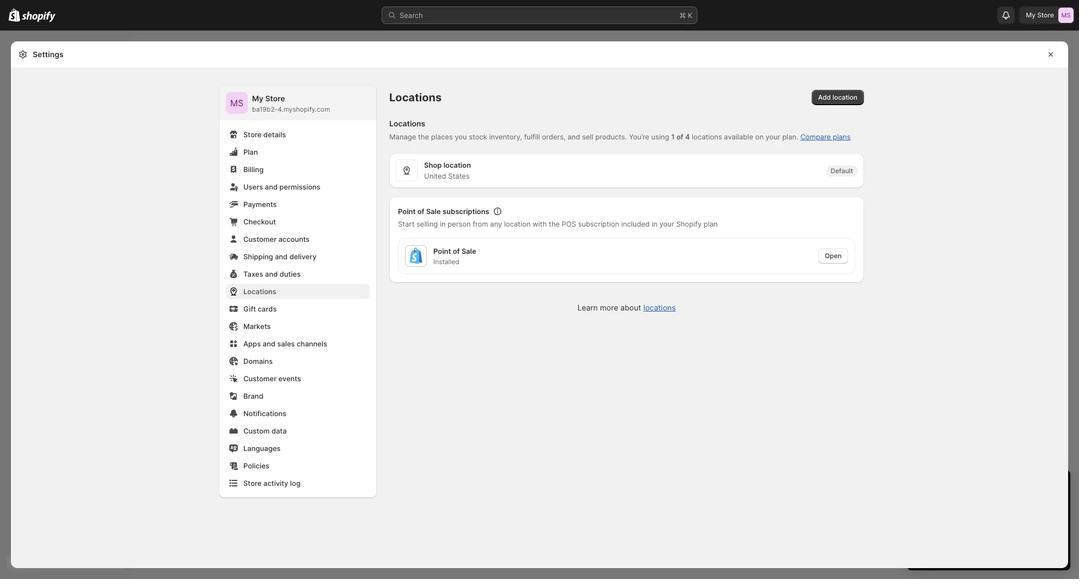 Task type: vqa. For each thing, say whether or not it's contained in the screenshot.
middle of
yes



Task type: describe. For each thing, give the bounding box(es) containing it.
sell
[[583, 132, 594, 141]]

custom
[[244, 427, 270, 435]]

channels
[[297, 339, 327, 348]]

any
[[491, 220, 503, 228]]

add location
[[819, 93, 858, 101]]

payments link
[[226, 197, 370, 212]]

learn
[[578, 303, 598, 312]]

places
[[431, 132, 453, 141]]

store inside store details link
[[244, 130, 262, 139]]

taxes
[[244, 270, 263, 278]]

shipping and delivery
[[244, 252, 317, 261]]

domains link
[[226, 354, 370, 369]]

locations link
[[226, 284, 370, 299]]

1
[[672, 132, 675, 141]]

point for point of sale installed
[[434, 247, 451, 256]]

1 horizontal spatial location
[[504, 220, 531, 228]]

location for shop location united states
[[444, 161, 471, 169]]

details
[[264, 130, 286, 139]]

my store
[[1027, 11, 1055, 19]]

brand
[[244, 392, 264, 400]]

apps and sales channels link
[[226, 336, 370, 351]]

taxes and duties link
[[226, 266, 370, 282]]

using
[[652, 132, 670, 141]]

locations link
[[644, 303, 676, 312]]

ba19b2-
[[252, 105, 278, 113]]

markets link
[[226, 319, 370, 334]]

point for point of sale subscriptions
[[398, 207, 416, 216]]

⌘ k
[[680, 11, 693, 20]]

from
[[473, 220, 489, 228]]

customer accounts
[[244, 235, 310, 244]]

gift cards
[[244, 305, 277, 313]]

open
[[826, 252, 842, 260]]

4
[[686, 132, 690, 141]]

locations inside locations manage the places you stock inventory, fulfill orders, and sell products. you're using 1 of 4 locations available on your plan. compare plans
[[390, 119, 426, 128]]

of for point of sale subscriptions
[[418, 207, 425, 216]]

events
[[279, 374, 301, 383]]

sale for subscriptions
[[426, 207, 441, 216]]

customer accounts link
[[226, 232, 370, 247]]

customer for customer accounts
[[244, 235, 277, 244]]

settings dialog
[[11, 41, 1069, 568]]

checkout
[[244, 217, 276, 226]]

my store ba19b2-4.myshopify.com
[[252, 94, 330, 113]]

shop
[[424, 161, 442, 169]]

point of sale link
[[434, 246, 479, 257]]

inventory,
[[490, 132, 523, 141]]

learn more about locations
[[578, 303, 676, 312]]

add location link
[[812, 90, 865, 105]]

locations inside locations manage the places you stock inventory, fulfill orders, and sell products. you're using 1 of 4 locations available on your plan. compare plans
[[692, 132, 723, 141]]

users and permissions
[[244, 183, 321, 191]]

policies link
[[226, 458, 370, 473]]

0 vertical spatial locations
[[390, 91, 442, 104]]

policies
[[244, 462, 270, 470]]

0 vertical spatial my store image
[[1059, 8, 1074, 23]]

fulfill
[[525, 132, 540, 141]]

of for point of sale installed
[[453, 247, 460, 256]]

add
[[819, 93, 832, 101]]

gift
[[244, 305, 256, 313]]

users and permissions link
[[226, 179, 370, 195]]

settings
[[33, 50, 64, 59]]

the inside locations manage the places you stock inventory, fulfill orders, and sell products. you're using 1 of 4 locations available on your plan. compare plans
[[418, 132, 429, 141]]

cards
[[258, 305, 277, 313]]

sale for installed
[[462, 247, 477, 256]]

person
[[448, 220, 471, 228]]

1 vertical spatial locations
[[644, 303, 676, 312]]

store activity log link
[[226, 476, 370, 491]]

stock
[[469, 132, 488, 141]]

and for duties
[[265, 270, 278, 278]]

notifications link
[[226, 406, 370, 421]]

store inside store activity log link
[[244, 479, 262, 488]]

plan.
[[783, 132, 799, 141]]

search
[[400, 11, 423, 20]]

subscription
[[579, 220, 620, 228]]

apps
[[244, 339, 261, 348]]

store inside my store ba19b2-4.myshopify.com
[[265, 94, 285, 103]]



Task type: locate. For each thing, give the bounding box(es) containing it.
locations
[[692, 132, 723, 141], [644, 303, 676, 312]]

⌘
[[680, 11, 686, 20]]

k
[[688, 11, 693, 20]]

accounts
[[279, 235, 310, 244]]

the
[[418, 132, 429, 141], [549, 220, 560, 228]]

the left places at the top of page
[[418, 132, 429, 141]]

0 vertical spatial the
[[418, 132, 429, 141]]

customer events link
[[226, 371, 370, 386]]

0 vertical spatial sale
[[426, 207, 441, 216]]

activity
[[264, 479, 288, 488]]

customer for customer events
[[244, 374, 277, 383]]

2 horizontal spatial of
[[677, 132, 684, 141]]

of up selling
[[418, 207, 425, 216]]

products.
[[596, 132, 627, 141]]

pos
[[562, 220, 577, 228]]

united
[[424, 172, 447, 180]]

states
[[449, 172, 470, 180]]

markets
[[244, 322, 271, 331]]

sale
[[426, 207, 441, 216], [462, 247, 477, 256]]

1 horizontal spatial in
[[652, 220, 658, 228]]

2 vertical spatial of
[[453, 247, 460, 256]]

my for my store ba19b2-4.myshopify.com
[[252, 94, 264, 103]]

and down customer accounts
[[275, 252, 288, 261]]

store activity log
[[244, 479, 301, 488]]

apps and sales channels
[[244, 339, 327, 348]]

1 horizontal spatial your
[[766, 132, 781, 141]]

and inside locations manage the places you stock inventory, fulfill orders, and sell products. you're using 1 of 4 locations available on your plan. compare plans
[[568, 132, 581, 141]]

taxes and duties
[[244, 270, 301, 278]]

of inside point of sale installed
[[453, 247, 460, 256]]

plans
[[833, 132, 851, 141]]

1 vertical spatial my store image
[[226, 92, 248, 114]]

billing
[[244, 165, 264, 174]]

0 vertical spatial of
[[677, 132, 684, 141]]

of up installed
[[453, 247, 460, 256]]

1 vertical spatial the
[[549, 220, 560, 228]]

ms button
[[226, 92, 248, 114]]

0 vertical spatial your
[[766, 132, 781, 141]]

my store image inside shop settings menu element
[[226, 92, 248, 114]]

1 vertical spatial location
[[444, 161, 471, 169]]

my store image
[[1059, 8, 1074, 23], [226, 92, 248, 114]]

customer events
[[244, 374, 301, 383]]

my
[[1027, 11, 1036, 19], [252, 94, 264, 103]]

1 horizontal spatial the
[[549, 220, 560, 228]]

brand link
[[226, 388, 370, 404]]

location up states
[[444, 161, 471, 169]]

about
[[621, 303, 642, 312]]

locations right 4
[[692, 132, 723, 141]]

more
[[600, 303, 619, 312]]

2 customer from the top
[[244, 374, 277, 383]]

and for sales
[[263, 339, 276, 348]]

0 vertical spatial location
[[833, 93, 858, 101]]

point of sale installed
[[434, 247, 477, 266]]

compare
[[801, 132, 832, 141]]

shop location united states
[[424, 161, 471, 180]]

2 vertical spatial locations
[[244, 287, 277, 296]]

store details link
[[226, 127, 370, 142]]

0 vertical spatial point
[[398, 207, 416, 216]]

store details
[[244, 130, 286, 139]]

0 horizontal spatial your
[[660, 220, 675, 228]]

and right apps
[[263, 339, 276, 348]]

2 horizontal spatial location
[[833, 93, 858, 101]]

dialog
[[1073, 41, 1080, 568]]

in down point of sale subscriptions
[[440, 220, 446, 228]]

1 vertical spatial my
[[252, 94, 264, 103]]

my store image right my store
[[1059, 8, 1074, 23]]

shipping
[[244, 252, 273, 261]]

shopify image
[[9, 9, 20, 22]]

default
[[831, 166, 854, 175]]

sale inside point of sale installed
[[462, 247, 477, 256]]

and for permissions
[[265, 183, 278, 191]]

start selling in person from any location with the pos subscription included in your shopify plan
[[398, 220, 718, 228]]

domains
[[244, 357, 273, 366]]

location right add
[[833, 93, 858, 101]]

locations right about
[[644, 303, 676, 312]]

sale down person
[[462, 247, 477, 256]]

and right users
[[265, 183, 278, 191]]

selling
[[417, 220, 438, 228]]

point of sale subscriptions
[[398, 207, 490, 216]]

location for add location
[[833, 93, 858, 101]]

and left sell
[[568, 132, 581, 141]]

my for my store
[[1027, 11, 1036, 19]]

delivery
[[290, 252, 317, 261]]

data
[[272, 427, 287, 435]]

0 horizontal spatial location
[[444, 161, 471, 169]]

1 in from the left
[[440, 220, 446, 228]]

1 horizontal spatial my
[[1027, 11, 1036, 19]]

point up installed
[[434, 247, 451, 256]]

0 horizontal spatial my
[[252, 94, 264, 103]]

locations manage the places you stock inventory, fulfill orders, and sell products. you're using 1 of 4 locations available on your plan. compare plans
[[390, 119, 851, 141]]

store
[[1038, 11, 1055, 19], [265, 94, 285, 103], [244, 130, 262, 139], [244, 479, 262, 488]]

4.myshopify.com
[[278, 105, 330, 113]]

1 horizontal spatial of
[[453, 247, 460, 256]]

custom data link
[[226, 423, 370, 439]]

1 vertical spatial locations
[[390, 119, 426, 128]]

of right 1
[[677, 132, 684, 141]]

shipping and delivery link
[[226, 249, 370, 264]]

on
[[756, 132, 764, 141]]

subscriptions
[[443, 207, 490, 216]]

1 customer from the top
[[244, 235, 277, 244]]

location
[[833, 93, 858, 101], [444, 161, 471, 169], [504, 220, 531, 228]]

1 horizontal spatial point
[[434, 247, 451, 256]]

1 horizontal spatial my store image
[[1059, 8, 1074, 23]]

0 horizontal spatial point
[[398, 207, 416, 216]]

log
[[290, 479, 301, 488]]

plan
[[244, 148, 258, 156]]

installed
[[434, 258, 460, 266]]

0 vertical spatial my
[[1027, 11, 1036, 19]]

billing link
[[226, 162, 370, 177]]

languages link
[[226, 441, 370, 456]]

customer down domains
[[244, 374, 277, 383]]

available
[[725, 132, 754, 141]]

location right 'any'
[[504, 220, 531, 228]]

1 vertical spatial of
[[418, 207, 425, 216]]

locations inside shop settings menu element
[[244, 287, 277, 296]]

plan
[[704, 220, 718, 228]]

1 vertical spatial your
[[660, 220, 675, 228]]

and inside taxes and duties link
[[265, 270, 278, 278]]

2 in from the left
[[652, 220, 658, 228]]

shopify image
[[22, 11, 56, 22]]

and right taxes
[[265, 270, 278, 278]]

your trial just started element
[[908, 499, 1071, 570]]

custom data
[[244, 427, 287, 435]]

0 horizontal spatial my store image
[[226, 92, 248, 114]]

included
[[622, 220, 650, 228]]

0 horizontal spatial locations
[[644, 303, 676, 312]]

duties
[[280, 270, 301, 278]]

0 horizontal spatial sale
[[426, 207, 441, 216]]

with
[[533, 220, 547, 228]]

permissions
[[280, 183, 321, 191]]

your inside locations manage the places you stock inventory, fulfill orders, and sell products. you're using 1 of 4 locations available on your plan. compare plans
[[766, 132, 781, 141]]

your
[[766, 132, 781, 141], [660, 220, 675, 228]]

checkout link
[[226, 214, 370, 229]]

users
[[244, 183, 263, 191]]

open link
[[819, 248, 849, 264]]

shopify
[[677, 220, 702, 228]]

sales
[[277, 339, 295, 348]]

point up start
[[398, 207, 416, 216]]

of inside locations manage the places you stock inventory, fulfill orders, and sell products. you're using 1 of 4 locations available on your plan. compare plans
[[677, 132, 684, 141]]

0 vertical spatial customer
[[244, 235, 277, 244]]

your right on
[[766, 132, 781, 141]]

customer down checkout
[[244, 235, 277, 244]]

my inside my store ba19b2-4.myshopify.com
[[252, 94, 264, 103]]

0 vertical spatial locations
[[692, 132, 723, 141]]

and inside apps and sales channels link
[[263, 339, 276, 348]]

2 vertical spatial location
[[504, 220, 531, 228]]

the right with
[[549, 220, 560, 228]]

shop settings menu element
[[220, 86, 377, 497]]

locations
[[390, 91, 442, 104], [390, 119, 426, 128], [244, 287, 277, 296]]

my store image left ba19b2-
[[226, 92, 248, 114]]

of
[[677, 132, 684, 141], [418, 207, 425, 216], [453, 247, 460, 256]]

1 horizontal spatial locations
[[692, 132, 723, 141]]

and for delivery
[[275, 252, 288, 261]]

0 horizontal spatial the
[[418, 132, 429, 141]]

your left shopify
[[660, 220, 675, 228]]

languages
[[244, 444, 281, 453]]

0 horizontal spatial of
[[418, 207, 425, 216]]

location inside shop location united states
[[444, 161, 471, 169]]

1 vertical spatial customer
[[244, 374, 277, 383]]

customer
[[244, 235, 277, 244], [244, 374, 277, 383]]

manage
[[390, 132, 416, 141]]

you're
[[629, 132, 650, 141]]

gift cards link
[[226, 301, 370, 317]]

and inside users and permissions link
[[265, 183, 278, 191]]

sale up selling
[[426, 207, 441, 216]]

0 horizontal spatial in
[[440, 220, 446, 228]]

payments
[[244, 200, 277, 209]]

point inside point of sale installed
[[434, 247, 451, 256]]

orders,
[[542, 132, 566, 141]]

1 vertical spatial point
[[434, 247, 451, 256]]

and
[[568, 132, 581, 141], [265, 183, 278, 191], [275, 252, 288, 261], [265, 270, 278, 278], [263, 339, 276, 348]]

1 vertical spatial sale
[[462, 247, 477, 256]]

1 horizontal spatial sale
[[462, 247, 477, 256]]

in right included
[[652, 220, 658, 228]]

and inside shipping and delivery link
[[275, 252, 288, 261]]



